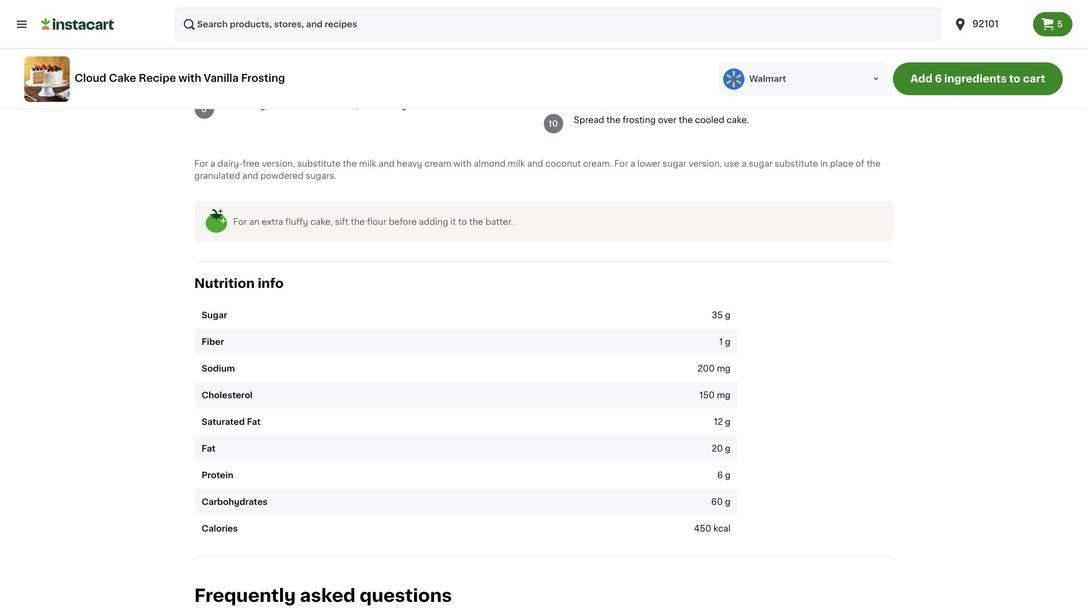 Task type: vqa. For each thing, say whether or not it's contained in the screenshot.
450 kcal
yes



Task type: describe. For each thing, give the bounding box(es) containing it.
cream,
[[574, 94, 603, 103]]

in for in another bowl, beat the butter and sugar until light and fluffy.
[[225, 43, 233, 52]]

while the cake is cooling, make the frosting by beating the heavy cream, powdered sugar, and vanilla extract until stiff peaks form.
[[574, 82, 850, 103]]

the up peaks
[[808, 82, 822, 90]]

4
[[201, 76, 207, 84]]

before
[[389, 218, 417, 226]]

the left the milk.
[[429, 101, 443, 110]]

eggs,
[[273, 72, 296, 81]]

extract.
[[455, 72, 487, 81]]

fiber
[[202, 338, 224, 346]]

frequently asked questions
[[194, 587, 452, 605]]

extra
[[262, 218, 283, 226]]

to right it
[[458, 218, 467, 226]]

sugar
[[202, 311, 227, 320]]

cake for let
[[606, 48, 626, 56]]

0 horizontal spatial frosting
[[623, 116, 656, 124]]

time,
[[334, 72, 356, 81]]

for
[[693, 48, 705, 56]]

heavy inside for a dairy-free version, substitute the milk and heavy cream with almond milk and coconut cream. for a lower sugar version, use a sugar substitute in place of the granulated and powdered sugars.
[[397, 160, 422, 168]]

gradually
[[225, 101, 266, 110]]

mg for 200 mg
[[717, 364, 731, 373]]

1 horizontal spatial fat
[[247, 418, 261, 426]]

150 mg
[[700, 391, 731, 400]]

transfer
[[779, 48, 813, 56]]

2 milk from the left
[[508, 160, 525, 168]]

pan
[[675, 48, 691, 56]]

the right it
[[469, 218, 483, 226]]

cloud cake recipe with vanilla frosting
[[75, 73, 285, 83]]

10 inside let the cake cool in the pan for 10 minutes, then transfer to a wire rack to cool completely.
[[707, 48, 717, 56]]

2 substitute from the left
[[775, 160, 818, 168]]

beat
[[225, 72, 245, 81]]

0 horizontal spatial 5
[[201, 105, 207, 113]]

recipe
[[139, 73, 176, 83]]

frequently
[[194, 587, 296, 605]]

0 horizontal spatial fat
[[202, 444, 216, 453]]

in a bowl, combine the cake flour, baking powder, and salt.
[[225, 14, 471, 22]]

the left the eggs,
[[256, 72, 271, 81]]

place
[[830, 160, 854, 168]]

and left cream
[[379, 160, 395, 168]]

form.
[[825, 94, 847, 103]]

the left walmart image
[[709, 82, 723, 90]]

spread
[[574, 116, 604, 124]]

and right butter
[[361, 43, 377, 52]]

450 kcal
[[694, 525, 731, 533]]

12 g
[[714, 418, 731, 426]]

the right while
[[600, 82, 614, 90]]

the right combine
[[306, 14, 320, 22]]

bowl, for another
[[270, 43, 292, 52]]

cake for while
[[616, 82, 636, 90]]

vanilla
[[204, 73, 239, 83]]

and down free on the left of page
[[242, 172, 258, 180]]

butter
[[332, 43, 359, 52]]

and inside while the cake is cooling, make the frosting by beating the heavy cream, powdered sugar, and vanilla extract until stiff peaks form.
[[678, 94, 694, 103]]

beat in the eggs, one at a time, followed by the vanilla extract.
[[225, 72, 487, 81]]

with inside for a dairy-free version, substitute the milk and heavy cream with almond milk and coconut cream. for a lower sugar version, use a sugar substitute in place of the granulated and powdered sugars.
[[454, 160, 472, 168]]

3
[[201, 47, 207, 55]]

granulated
[[194, 172, 240, 180]]

vanilla inside while the cake is cooling, make the frosting by beating the heavy cream, powdered sugar, and vanilla extract until stiff peaks form.
[[696, 94, 723, 103]]

0 vertical spatial cake
[[322, 14, 343, 22]]

let the cake cool in the pan for 10 minutes, then transfer to a wire rack to cool completely.
[[574, 48, 871, 69]]

0 horizontal spatial by
[[396, 72, 407, 81]]

calories
[[202, 525, 238, 533]]

450
[[694, 525, 712, 533]]

it
[[451, 218, 456, 226]]

while
[[574, 82, 598, 90]]

alternating
[[361, 101, 407, 110]]

200 mg
[[698, 364, 731, 373]]

for a dairy-free version, substitute the milk and heavy cream with almond milk and coconut cream. for a lower sugar version, use a sugar substitute in place of the granulated and powdered sugars.
[[194, 160, 881, 180]]

0 vertical spatial until
[[405, 43, 423, 52]]

bowl, for a
[[242, 14, 264, 22]]

60
[[711, 498, 723, 506]]

92101 button
[[946, 7, 1033, 41]]

sugar,
[[651, 94, 676, 103]]

lower
[[638, 160, 661, 168]]

92101 button
[[953, 7, 1026, 41]]

1 vertical spatial in
[[247, 72, 254, 81]]

one
[[298, 72, 314, 81]]

info
[[258, 277, 284, 290]]

heavy inside while the cake is cooling, make the frosting by beating the heavy cream, powdered sugar, and vanilla extract until stiff peaks form.
[[824, 82, 850, 90]]

20
[[712, 444, 723, 453]]

stiff
[[778, 94, 795, 103]]

cooled
[[695, 116, 725, 124]]

ingredients
[[945, 74, 1007, 84]]

g for 1 g
[[725, 338, 731, 346]]

g for 20 g
[[725, 444, 731, 453]]

5 inside button
[[1058, 20, 1063, 29]]

cart
[[1023, 74, 1046, 84]]

free
[[243, 160, 260, 168]]

cloud
[[75, 73, 106, 83]]

adding
[[419, 218, 448, 226]]

salt.
[[453, 14, 471, 22]]

completely.
[[606, 60, 656, 69]]

60 g
[[711, 498, 731, 506]]

minutes,
[[719, 48, 756, 56]]

cholesterol
[[202, 391, 253, 400]]

for for for an extra fluffy cake, sift the flour before adding it to the batter.
[[233, 218, 247, 226]]

the right spread
[[607, 116, 621, 124]]

saturated fat
[[202, 418, 261, 426]]

2 version, from the left
[[689, 160, 722, 168]]

use
[[724, 160, 740, 168]]

in for in a bowl, combine the cake flour, baking powder, and salt.
[[225, 14, 233, 22]]

by inside while the cake is cooling, make the frosting by beating the heavy cream, powdered sugar, and vanilla extract until stiff peaks form.
[[760, 82, 771, 90]]

walmart image
[[724, 68, 745, 89]]

batter.
[[486, 218, 513, 226]]

fluffy
[[285, 218, 308, 226]]

mixture,
[[324, 101, 359, 110]]

1 g
[[720, 338, 731, 346]]

0 horizontal spatial with
[[179, 73, 201, 83]]

1 vertical spatial flour
[[367, 218, 387, 226]]

beating
[[773, 82, 806, 90]]

at
[[317, 72, 325, 81]]



Task type: locate. For each thing, give the bounding box(es) containing it.
6 inside button
[[935, 74, 942, 84]]

g right 1
[[725, 338, 731, 346]]

1 vertical spatial powdered
[[260, 172, 304, 180]]

in inside for a dairy-free version, substitute the milk and heavy cream with almond milk and coconut cream. for a lower sugar version, use a sugar substitute in place of the granulated and powdered sugars.
[[821, 160, 828, 168]]

1 vertical spatial by
[[760, 82, 771, 90]]

frosting
[[725, 82, 758, 90], [623, 116, 656, 124]]

1
[[720, 338, 723, 346]]

1 horizontal spatial milk
[[508, 160, 525, 168]]

by right followed
[[396, 72, 407, 81]]

flour,
[[345, 14, 366, 22]]

1 horizontal spatial until
[[758, 94, 776, 103]]

1 horizontal spatial powdered
[[605, 94, 648, 103]]

and left "coconut"
[[527, 160, 543, 168]]

in left another
[[225, 43, 233, 52]]

0 horizontal spatial in
[[247, 72, 254, 81]]

for for for a dairy-free version, substitute the milk and heavy cream with almond milk and coconut cream. for a lower sugar version, use a sugar substitute in place of the granulated and powdered sugars.
[[194, 160, 208, 168]]

bowl, up another
[[242, 14, 264, 22]]

to left cart
[[1010, 74, 1021, 84]]

cool up completely.
[[629, 48, 647, 56]]

3 g from the top
[[725, 418, 731, 426]]

vanilla down make
[[696, 94, 723, 103]]

1 vertical spatial cake
[[606, 48, 626, 56]]

1 horizontal spatial by
[[760, 82, 771, 90]]

until
[[405, 43, 423, 52], [758, 94, 776, 103]]

1 horizontal spatial 10
[[707, 48, 717, 56]]

0 vertical spatial 6
[[935, 74, 942, 84]]

for
[[194, 160, 208, 168], [614, 160, 628, 168], [233, 218, 247, 226]]

make
[[684, 82, 707, 90]]

1 in from the top
[[225, 14, 233, 22]]

Search field
[[175, 7, 941, 41]]

1 vertical spatial frosting
[[623, 116, 656, 124]]

in inside let the cake cool in the pan for 10 minutes, then transfer to a wire rack to cool completely.
[[649, 48, 657, 56]]

the right beat
[[316, 43, 330, 52]]

cake left is
[[616, 82, 636, 90]]

for an extra fluffy cake, sift the flour before adding it to the batter.
[[233, 218, 513, 226]]

cream
[[425, 160, 452, 168]]

None search field
[[175, 7, 941, 41]]

20 g
[[712, 444, 731, 453]]

another
[[235, 43, 268, 52]]

to down 'let'
[[574, 60, 583, 69]]

with down the 3
[[179, 73, 201, 83]]

150
[[700, 391, 715, 400]]

0 horizontal spatial vanilla
[[426, 72, 452, 81]]

frosting inside while the cake is cooling, make the frosting by beating the heavy cream, powdered sugar, and vanilla extract until stiff peaks form.
[[725, 82, 758, 90]]

g for 6 g
[[725, 471, 731, 480]]

1 horizontal spatial frosting
[[725, 82, 758, 90]]

followed
[[358, 72, 394, 81]]

in right beat
[[247, 72, 254, 81]]

version, right free on the left of page
[[262, 160, 295, 168]]

0 vertical spatial 5
[[1058, 20, 1063, 29]]

nutrition
[[194, 277, 255, 290]]

a inside let the cake cool in the pan for 10 minutes, then transfer to a wire rack to cool completely.
[[826, 48, 831, 56]]

coconut
[[546, 160, 581, 168]]

2 vertical spatial in
[[821, 160, 828, 168]]

walmart button
[[719, 62, 888, 95]]

6 up 60 g
[[717, 471, 723, 480]]

cake up completely.
[[606, 48, 626, 56]]

a right the use
[[742, 160, 747, 168]]

version, left the use
[[689, 160, 722, 168]]

2 vertical spatial cake
[[616, 82, 636, 90]]

6
[[935, 74, 942, 84], [717, 471, 723, 480]]

fat up protein
[[202, 444, 216, 453]]

0 horizontal spatial 10
[[549, 120, 558, 128]]

fat right saturated
[[247, 418, 261, 426]]

powdered down is
[[605, 94, 648, 103]]

0 vertical spatial flour
[[303, 101, 322, 110]]

milk.
[[446, 101, 465, 110]]

mg right 150
[[717, 391, 731, 400]]

0 vertical spatial cool
[[629, 48, 647, 56]]

add
[[268, 101, 284, 110]]

0 horizontal spatial sugar
[[379, 43, 403, 52]]

to left 'wire'
[[815, 48, 824, 56]]

1 substitute from the left
[[297, 160, 341, 168]]

to inside button
[[1010, 74, 1021, 84]]

heavy
[[824, 82, 850, 90], [397, 160, 422, 168]]

sugar down baking
[[379, 43, 403, 52]]

cool down 'let'
[[585, 60, 603, 69]]

1 horizontal spatial in
[[649, 48, 657, 56]]

2 in from the top
[[225, 43, 233, 52]]

substitute
[[297, 160, 341, 168], [775, 160, 818, 168]]

0 horizontal spatial for
[[194, 160, 208, 168]]

mg for 150 mg
[[717, 391, 731, 400]]

0 vertical spatial bowl,
[[242, 14, 264, 22]]

1 horizontal spatial flour
[[367, 218, 387, 226]]

substitute left place
[[775, 160, 818, 168]]

12
[[714, 418, 723, 426]]

2 horizontal spatial with
[[454, 160, 472, 168]]

let
[[574, 48, 588, 56]]

for left an
[[233, 218, 247, 226]]

by left beating
[[760, 82, 771, 90]]

g right "20"
[[725, 444, 731, 453]]

4 g from the top
[[725, 444, 731, 453]]

0 vertical spatial vanilla
[[426, 72, 452, 81]]

in right 2
[[225, 14, 233, 22]]

10 left spread
[[549, 120, 558, 128]]

light
[[426, 43, 444, 52]]

frosting left over
[[623, 116, 656, 124]]

walmart
[[750, 75, 786, 83]]

cream.
[[583, 160, 612, 168]]

and right light
[[446, 43, 462, 52]]

bowl,
[[242, 14, 264, 22], [270, 43, 292, 52]]

powdered inside while the cake is cooling, make the frosting by beating the heavy cream, powdered sugar, and vanilla extract until stiff peaks form.
[[605, 94, 648, 103]]

1 mg from the top
[[717, 364, 731, 373]]

a right at
[[327, 72, 332, 81]]

6 right add
[[935, 74, 942, 84]]

1 version, from the left
[[262, 160, 295, 168]]

mg
[[717, 364, 731, 373], [717, 391, 731, 400]]

a left 'wire'
[[826, 48, 831, 56]]

1 vertical spatial until
[[758, 94, 776, 103]]

the down gradually add the flour mixture, alternating with the milk.
[[343, 160, 357, 168]]

0 horizontal spatial powdered
[[260, 172, 304, 180]]

1 vertical spatial bowl,
[[270, 43, 292, 52]]

2 mg from the top
[[717, 391, 731, 400]]

2 g from the top
[[725, 338, 731, 346]]

5 button
[[1033, 12, 1073, 36]]

gradually add the flour mixture, alternating with the milk.
[[225, 101, 465, 110]]

until inside while the cake is cooling, make the frosting by beating the heavy cream, powdered sugar, and vanilla extract until stiff peaks form.
[[758, 94, 776, 103]]

for up the granulated
[[194, 160, 208, 168]]

cool
[[629, 48, 647, 56], [585, 60, 603, 69]]

2
[[201, 18, 207, 26]]

pro tip image image
[[204, 209, 228, 233]]

g right 12
[[725, 418, 731, 426]]

1 horizontal spatial cool
[[629, 48, 647, 56]]

10
[[707, 48, 717, 56], [549, 120, 558, 128]]

cake
[[109, 73, 136, 83]]

cooling,
[[648, 82, 681, 90]]

1 horizontal spatial with
[[409, 101, 427, 110]]

frosting
[[241, 73, 285, 83]]

powdered inside for a dairy-free version, substitute the milk and heavy cream with almond milk and coconut cream. for a lower sugar version, use a sugar substitute in place of the granulated and powdered sugars.
[[260, 172, 304, 180]]

1 vertical spatial 5
[[201, 105, 207, 113]]

until down walmart
[[758, 94, 776, 103]]

with right alternating on the top of the page
[[409, 101, 427, 110]]

is
[[638, 82, 645, 90]]

0 horizontal spatial until
[[405, 43, 423, 52]]

1 vertical spatial 10
[[549, 120, 558, 128]]

over
[[658, 116, 677, 124]]

saturated
[[202, 418, 245, 426]]

sugar
[[379, 43, 403, 52], [663, 160, 687, 168], [749, 160, 773, 168]]

1 vertical spatial cool
[[585, 60, 603, 69]]

g right the 60
[[725, 498, 731, 506]]

baking
[[368, 14, 397, 22]]

0 horizontal spatial flour
[[303, 101, 322, 110]]

kcal
[[714, 525, 731, 533]]

1 horizontal spatial heavy
[[824, 82, 850, 90]]

cake inside while the cake is cooling, make the frosting by beating the heavy cream, powdered sugar, and vanilla extract until stiff peaks form.
[[616, 82, 636, 90]]

1 vertical spatial fat
[[202, 444, 216, 453]]

1 horizontal spatial 6
[[935, 74, 942, 84]]

0 vertical spatial in
[[649, 48, 657, 56]]

1 horizontal spatial for
[[233, 218, 247, 226]]

cake inside let the cake cool in the pan for 10 minutes, then transfer to a wire rack to cool completely.
[[606, 48, 626, 56]]

a left lower
[[630, 160, 635, 168]]

vanilla down light
[[426, 72, 452, 81]]

g down the 20 g
[[725, 471, 731, 480]]

0 vertical spatial frosting
[[725, 82, 758, 90]]

0 vertical spatial heavy
[[824, 82, 850, 90]]

0 vertical spatial powdered
[[605, 94, 648, 103]]

the right add
[[286, 101, 300, 110]]

0 vertical spatial mg
[[717, 364, 731, 373]]

with right cream
[[454, 160, 472, 168]]

rack
[[853, 48, 871, 56]]

sodium
[[202, 364, 235, 373]]

add 6 ingredients to cart button
[[893, 62, 1063, 95]]

0 vertical spatial in
[[225, 14, 233, 22]]

6 g from the top
[[725, 498, 731, 506]]

powdered left sugars. at left
[[260, 172, 304, 180]]

1 milk from the left
[[359, 160, 377, 168]]

dairy-
[[218, 160, 243, 168]]

the right followed
[[410, 72, 424, 81]]

0 vertical spatial 10
[[707, 48, 717, 56]]

0 vertical spatial fat
[[247, 418, 261, 426]]

in left place
[[821, 160, 828, 168]]

sift
[[335, 218, 349, 226]]

peaks
[[797, 94, 823, 103]]

2 horizontal spatial in
[[821, 160, 828, 168]]

milk up for an extra fluffy cake, sift the flour before adding it to the batter.
[[359, 160, 377, 168]]

questions
[[360, 587, 452, 605]]

the right over
[[679, 116, 693, 124]]

sugars.
[[306, 172, 337, 180]]

1 horizontal spatial sugar
[[663, 160, 687, 168]]

2 vertical spatial with
[[454, 160, 472, 168]]

almond
[[474, 160, 506, 168]]

g for 12 g
[[725, 418, 731, 426]]

add 6 ingredients to cart
[[911, 74, 1046, 84]]

2 horizontal spatial for
[[614, 160, 628, 168]]

extract
[[725, 94, 756, 103]]

substitute up sugars. at left
[[297, 160, 341, 168]]

0 horizontal spatial heavy
[[397, 160, 422, 168]]

milk right almond
[[508, 160, 525, 168]]

1 horizontal spatial substitute
[[775, 160, 818, 168]]

and left 'salt.'
[[435, 14, 451, 22]]

6 g
[[717, 471, 731, 480]]

92101
[[973, 19, 999, 29]]

0 vertical spatial by
[[396, 72, 407, 81]]

g for 35 g
[[725, 311, 731, 320]]

until left light
[[405, 43, 423, 52]]

1 g from the top
[[725, 311, 731, 320]]

cake,
[[310, 218, 333, 226]]

instacart logo image
[[41, 17, 114, 32]]

10 right for
[[707, 48, 717, 56]]

bowl, left beat
[[270, 43, 292, 52]]

1 vertical spatial vanilla
[[696, 94, 723, 103]]

the right of
[[867, 160, 881, 168]]

1 horizontal spatial vanilla
[[696, 94, 723, 103]]

0 horizontal spatial cool
[[585, 60, 603, 69]]

5 g from the top
[[725, 471, 731, 480]]

in
[[649, 48, 657, 56], [247, 72, 254, 81], [821, 160, 828, 168]]

cake left flour, at top
[[322, 14, 343, 22]]

1 vertical spatial with
[[409, 101, 427, 110]]

g right 35 at the bottom right of page
[[725, 311, 731, 320]]

of
[[856, 160, 865, 168]]

8
[[551, 52, 556, 60]]

2 horizontal spatial sugar
[[749, 160, 773, 168]]

frosting up extract
[[725, 82, 758, 90]]

in up completely.
[[649, 48, 657, 56]]

0 horizontal spatial substitute
[[297, 160, 341, 168]]

5
[[1058, 20, 1063, 29], [201, 105, 207, 113]]

fat
[[247, 418, 261, 426], [202, 444, 216, 453]]

version,
[[262, 160, 295, 168], [689, 160, 722, 168]]

0 vertical spatial with
[[179, 73, 201, 83]]

heavy left cream
[[397, 160, 422, 168]]

flour left mixture, in the top of the page
[[303, 101, 322, 110]]

the
[[306, 14, 320, 22], [316, 43, 330, 52], [590, 48, 604, 56], [659, 48, 673, 56], [256, 72, 271, 81], [410, 72, 424, 81], [600, 82, 614, 90], [709, 82, 723, 90], [808, 82, 822, 90], [286, 101, 300, 110], [429, 101, 443, 110], [607, 116, 621, 124], [679, 116, 693, 124], [343, 160, 357, 168], [867, 160, 881, 168], [351, 218, 365, 226], [469, 218, 483, 226]]

0 horizontal spatial version,
[[262, 160, 295, 168]]

1 horizontal spatial bowl,
[[270, 43, 292, 52]]

the right sift at the left
[[351, 218, 365, 226]]

0 horizontal spatial 6
[[717, 471, 723, 480]]

heavy up form.
[[824, 82, 850, 90]]

0 horizontal spatial bowl,
[[242, 14, 264, 22]]

and
[[435, 14, 451, 22], [361, 43, 377, 52], [446, 43, 462, 52], [678, 94, 694, 103], [379, 160, 395, 168], [527, 160, 543, 168], [242, 172, 258, 180]]

mg right 200
[[717, 364, 731, 373]]

for right the cream.
[[614, 160, 628, 168]]

g for 60 g
[[725, 498, 731, 506]]

an
[[249, 218, 260, 226]]

and down make
[[678, 94, 694, 103]]

combine
[[267, 14, 304, 22]]

1 vertical spatial heavy
[[397, 160, 422, 168]]

the left pan
[[659, 48, 673, 56]]

200
[[698, 364, 715, 373]]

a up the granulated
[[210, 160, 215, 168]]

flour left before
[[367, 218, 387, 226]]

sugar right the use
[[749, 160, 773, 168]]

the right 'let'
[[590, 48, 604, 56]]

1 vertical spatial mg
[[717, 391, 731, 400]]

35
[[712, 311, 723, 320]]

cake
[[322, 14, 343, 22], [606, 48, 626, 56], [616, 82, 636, 90]]

sugar right lower
[[663, 160, 687, 168]]

0 horizontal spatial milk
[[359, 160, 377, 168]]

carbohydrates
[[202, 498, 268, 506]]

vanilla
[[426, 72, 452, 81], [696, 94, 723, 103]]

1 vertical spatial 6
[[717, 471, 723, 480]]

to
[[815, 48, 824, 56], [574, 60, 583, 69], [1010, 74, 1021, 84], [458, 218, 467, 226]]

a up another
[[235, 14, 240, 22]]

powdered
[[605, 94, 648, 103], [260, 172, 304, 180]]

1 horizontal spatial 5
[[1058, 20, 1063, 29]]

1 vertical spatial in
[[225, 43, 233, 52]]

1 horizontal spatial version,
[[689, 160, 722, 168]]



